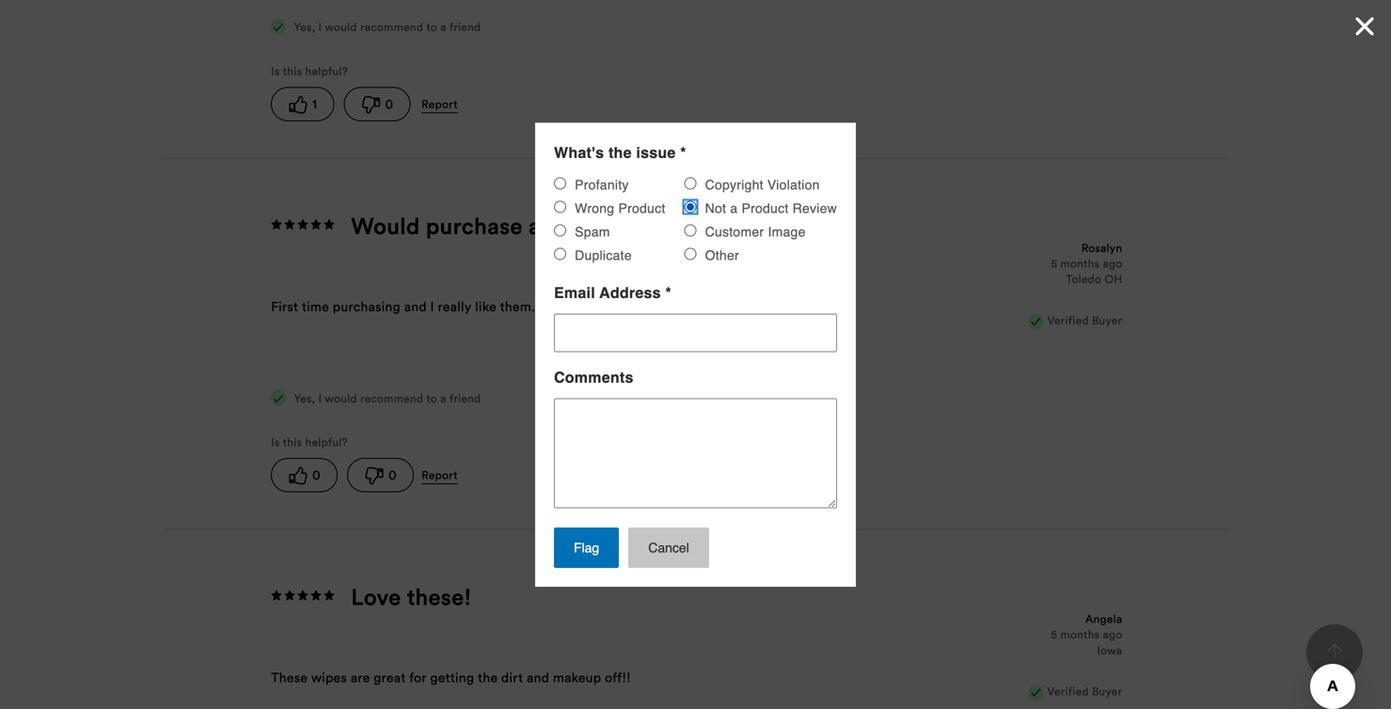 Task type: describe. For each thing, give the bounding box(es) containing it.
purchase
[[426, 211, 523, 240]]

wipes
[[311, 669, 347, 686]]

friend for 1
[[450, 20, 481, 34]]

buyer for would purchase again
[[1092, 313, 1122, 327]]

email
[[554, 284, 595, 301]]

customer
[[705, 224, 764, 239]]

yes, for 0
[[294, 391, 315, 405]]

yes, i would recommend to a friend for 0
[[291, 391, 481, 405]]

would for 1
[[325, 20, 357, 34]]

iowa
[[1097, 643, 1122, 657]]

Profanity radio
[[554, 177, 566, 189]]

1 vertical spatial i
[[430, 298, 434, 315]]

i for 0
[[318, 391, 322, 405]]

getting
[[430, 669, 474, 686]]

buyer for love these!
[[1092, 684, 1122, 698]]

months for would purchase again
[[1060, 256, 1100, 271]]

to for 0
[[426, 391, 437, 405]]

a for 0
[[440, 391, 447, 405]]

toledo
[[1066, 272, 1102, 286]]

wipe
[[686, 298, 715, 315]]

would
[[351, 211, 420, 240]]

profanity
[[571, 177, 629, 192]]

toledo oh
[[1066, 272, 1122, 286]]

5 months ago for would purchase again
[[1051, 256, 1122, 271]]

like
[[475, 298, 496, 315]]

1 button
[[271, 87, 334, 121]]

time
[[302, 298, 329, 315]]

Not a Product Review radio
[[684, 201, 697, 213]]

wrong product
[[571, 201, 665, 216]]

1 vertical spatial *
[[665, 284, 672, 301]]

not a product review
[[701, 201, 837, 216]]

recommend for 1
[[360, 20, 423, 34]]

0 vertical spatial are
[[572, 298, 592, 315]]

Customer Image radio
[[684, 224, 697, 236]]

1 product from the left
[[618, 201, 665, 216]]

ago for love these!
[[1103, 628, 1122, 642]]

does
[[756, 298, 785, 315]]

purchasing
[[333, 298, 401, 315]]

1 vertical spatial the
[[789, 298, 809, 315]]

cancel
[[648, 540, 689, 555]]

0 horizontal spatial the
[[478, 669, 498, 686]]

0 horizontal spatial and
[[404, 298, 427, 315]]

makeup
[[553, 669, 601, 686]]

Wrong Product radio
[[554, 201, 566, 213]]

Duplicate radio
[[554, 248, 566, 260]]

would purchase again
[[351, 211, 586, 240]]

customer image
[[701, 224, 806, 239]]

what's the issue *
[[554, 144, 686, 161]]

the inside flag review dialog dialog
[[609, 144, 632, 161]]

1 vertical spatial are
[[351, 669, 370, 686]]

close image
[[1350, 11, 1380, 41]]

Spam radio
[[554, 224, 566, 236]]

them.
[[500, 298, 535, 315]]

5 months ago for love these!
[[1051, 628, 1122, 642]]

Comments text field
[[554, 398, 837, 508]]

yes, for 1
[[294, 20, 315, 34]]

cancel button
[[629, 527, 709, 568]]



Task type: vqa. For each thing, say whether or not it's contained in the screenshot.
second ago from the bottom of the page
yes



Task type: locate. For each thing, give the bounding box(es) containing it.
would
[[325, 20, 357, 34], [325, 391, 357, 405]]

i up 1 button
[[318, 20, 322, 34]]

2 rated 5 out of 5 stars image from the top
[[271, 588, 337, 605]]

months down angela
[[1060, 628, 1100, 642]]

2 verified from the top
[[1047, 684, 1089, 698]]

2 months from the top
[[1060, 628, 1100, 642]]

2 to from the top
[[426, 391, 437, 405]]

buyer down iowa on the bottom
[[1092, 684, 1122, 698]]

0 horizontal spatial *
[[665, 284, 672, 301]]

1 vertical spatial group
[[271, 458, 647, 492]]

yes, i would recommend to a friend
[[291, 20, 481, 34], [291, 391, 481, 405]]

the left dirt on the bottom left of page
[[478, 669, 498, 686]]

0 button for 0
[[347, 458, 414, 492]]

2 yes, i would recommend to a friend from the top
[[291, 391, 481, 405]]

friend
[[450, 20, 481, 34], [450, 391, 481, 405]]

1 vertical spatial verified buyer
[[1047, 684, 1122, 698]]

ago up iowa on the bottom
[[1103, 628, 1122, 642]]

0 horizontal spatial product
[[618, 201, 665, 216]]

months
[[1060, 256, 1100, 271], [1060, 628, 1100, 642]]

product down copyright violation
[[742, 201, 789, 216]]

i down time
[[318, 391, 322, 405]]

0 vertical spatial ago
[[1103, 256, 1122, 271]]

0
[[385, 95, 393, 112], [312, 466, 320, 483], [389, 466, 397, 483]]

2 yes, from the top
[[294, 391, 315, 405]]

2 friend from the top
[[450, 391, 481, 405]]

1 vertical spatial ago
[[1103, 628, 1122, 642]]

2 vertical spatial the
[[478, 669, 498, 686]]

email address *
[[554, 284, 672, 301]]

are
[[572, 298, 592, 315], [351, 669, 370, 686]]

0 vertical spatial 5
[[1051, 256, 1057, 271]]

these!
[[407, 583, 472, 611]]

5
[[1051, 256, 1057, 271], [1051, 628, 1057, 642]]

2 would from the top
[[325, 391, 357, 405]]

they
[[539, 298, 569, 315]]

these
[[271, 669, 308, 686]]

0 vertical spatial group
[[271, 87, 647, 121]]

1 vertical spatial buyer
[[1092, 684, 1122, 698]]

2 really from the left
[[719, 298, 752, 315]]

Copyright Violation radio
[[684, 177, 697, 189]]

2 recommend from the top
[[360, 391, 423, 405]]

2 vertical spatial i
[[318, 391, 322, 405]]

2 group from the top
[[271, 458, 647, 492]]

2 5 months ago from the top
[[1051, 628, 1122, 642]]

and right dirt on the bottom left of page
[[527, 669, 549, 686]]

months for love these!
[[1060, 628, 1100, 642]]

5 for would purchase again
[[1051, 256, 1057, 271]]

0 vertical spatial buyer
[[1092, 313, 1122, 327]]

1 5 from the top
[[1051, 256, 1057, 271]]

yes, i would recommend to a friend for 1
[[291, 20, 481, 34]]

1 recommend from the top
[[360, 20, 423, 34]]

0 horizontal spatial are
[[351, 669, 370, 686]]

these wipes are great for getting the dirt and makeup off!!
[[271, 669, 631, 686]]

1 horizontal spatial the
[[609, 144, 632, 161]]

verified buyer for love these!
[[1047, 684, 1122, 698]]

flag review dialog dialog
[[535, 11, 1380, 587]]

first
[[271, 298, 298, 315]]

verified for would purchase again
[[1047, 313, 1089, 327]]

review
[[793, 201, 837, 216]]

copyright
[[705, 177, 764, 192]]

friend for 0
[[450, 391, 481, 405]]

recommend for 0
[[360, 391, 423, 405]]

the left job
[[789, 298, 809, 315]]

1 vertical spatial a
[[730, 201, 738, 216]]

5 months ago up toledo
[[1051, 256, 1122, 271]]

1 yes, i would recommend to a friend from the top
[[291, 20, 481, 34]]

not
[[705, 201, 726, 216]]

rated 5 out of 5 stars image for would
[[271, 217, 337, 234]]

i for 1
[[318, 20, 322, 34]]

copyright violation
[[701, 177, 820, 192]]

none email field inside flag review dialog dialog
[[554, 313, 837, 352]]

1 rated 5 out of 5 stars image from the top
[[271, 217, 337, 234]]

yes,
[[294, 20, 315, 34], [294, 391, 315, 405]]

i
[[318, 20, 322, 34], [430, 298, 434, 315], [318, 391, 322, 405]]

rated 5 out of 5 stars image left love
[[271, 588, 337, 605]]

0 button for 1
[[344, 87, 411, 121]]

0 vertical spatial 5 months ago
[[1051, 256, 1122, 271]]

are right they
[[572, 298, 592, 315]]

0 vertical spatial a
[[440, 20, 447, 34]]

a
[[440, 20, 447, 34], [730, 201, 738, 216], [440, 391, 447, 405]]

0 vertical spatial to
[[426, 20, 437, 34]]

1 vertical spatial to
[[426, 391, 437, 405]]

verified down angela
[[1047, 684, 1089, 698]]

a inside dialog
[[730, 201, 738, 216]]

flag button
[[554, 527, 619, 568]]

flag
[[574, 540, 599, 555]]

comments
[[554, 368, 634, 386]]

ago
[[1103, 256, 1122, 271], [1103, 628, 1122, 642]]

buyer down oh
[[1092, 313, 1122, 327]]

1 vertical spatial verified
[[1047, 684, 1089, 698]]

1 5 months ago from the top
[[1051, 256, 1122, 271]]

0 vertical spatial would
[[325, 20, 357, 34]]

1 horizontal spatial really
[[719, 298, 752, 315]]

1 verified from the top
[[1047, 313, 1089, 327]]

to for 1
[[426, 20, 437, 34]]

1 really from the left
[[438, 298, 472, 315]]

moist
[[595, 298, 629, 315]]

group containing 1
[[271, 87, 647, 121]]

dirt
[[501, 669, 523, 686]]

2 buyer from the top
[[1092, 684, 1122, 698]]

0 vertical spatial yes, i would recommend to a friend
[[291, 20, 481, 34]]

2 vertical spatial a
[[440, 391, 447, 405]]

1
[[312, 95, 317, 112]]

verified buyer down iowa on the bottom
[[1047, 684, 1122, 698]]

really left does
[[719, 298, 752, 315]]

rated 5 out of 5 stars image
[[271, 217, 337, 234], [271, 588, 337, 605]]

0 vertical spatial yes,
[[294, 20, 315, 34]]

1 vertical spatial yes,
[[294, 391, 315, 405]]

one
[[659, 298, 682, 315]]

1 to from the top
[[426, 20, 437, 34]]

wrong
[[575, 201, 615, 216]]

1 months from the top
[[1060, 256, 1100, 271]]

verified buyer for would purchase again
[[1047, 313, 1122, 327]]

1 friend from the top
[[450, 20, 481, 34]]

1 vertical spatial rated 5 out of 5 stars image
[[271, 588, 337, 605]]

verified
[[1047, 313, 1089, 327], [1047, 684, 1089, 698]]

and right purchasing
[[404, 298, 427, 315]]

really left like
[[438, 298, 472, 315]]

0 vertical spatial recommend
[[360, 20, 423, 34]]

2 verified buyer from the top
[[1047, 684, 1122, 698]]

1 verified buyer from the top
[[1047, 313, 1122, 327]]

2 5 from the top
[[1051, 628, 1057, 642]]

back to top image
[[1327, 644, 1342, 659]]

violation
[[767, 177, 820, 192]]

product
[[618, 201, 665, 216], [742, 201, 789, 216]]

rated 5 out of 5 stars image for love
[[271, 588, 337, 605]]

5 months ago
[[1051, 256, 1122, 271], [1051, 628, 1122, 642]]

0 vertical spatial rated 5 out of 5 stars image
[[271, 217, 337, 234]]

1 ago from the top
[[1103, 256, 1122, 271]]

1 yes, from the top
[[294, 20, 315, 34]]

0 vertical spatial i
[[318, 20, 322, 34]]

verified down toledo
[[1047, 313, 1089, 327]]

to
[[426, 20, 437, 34], [426, 391, 437, 405]]

angela
[[1085, 612, 1122, 626]]

verified buyer
[[1047, 313, 1122, 327], [1047, 684, 1122, 698]]

0 button
[[344, 87, 411, 121], [271, 458, 338, 492], [347, 458, 414, 492]]

product right wrong
[[618, 201, 665, 216]]

other
[[701, 248, 739, 263]]

love these!
[[351, 583, 472, 611]]

ago up oh
[[1103, 256, 1122, 271]]

a for 1
[[440, 20, 447, 34]]

job
[[812, 298, 832, 315]]

the
[[609, 144, 632, 161], [789, 298, 809, 315], [478, 669, 498, 686]]

1 vertical spatial would
[[325, 391, 357, 405]]

2 ago from the top
[[1103, 628, 1122, 642]]

again
[[528, 211, 586, 240]]

address
[[599, 284, 661, 301]]

1 horizontal spatial are
[[572, 298, 592, 315]]

would for 0
[[325, 391, 357, 405]]

5 for love these!
[[1051, 628, 1057, 642]]

1 horizontal spatial and
[[527, 669, 549, 686]]

* right issue on the top
[[680, 144, 686, 161]]

verified for love these!
[[1047, 684, 1089, 698]]

issue
[[636, 144, 676, 161]]

2 horizontal spatial the
[[789, 298, 809, 315]]

1 horizontal spatial *
[[680, 144, 686, 161]]

i left like
[[430, 298, 434, 315]]

*
[[680, 144, 686, 161], [665, 284, 672, 301]]

really
[[438, 298, 472, 315], [719, 298, 752, 315]]

0 for 1
[[385, 95, 393, 112]]

buyer
[[1092, 313, 1122, 327], [1092, 684, 1122, 698]]

1 vertical spatial recommend
[[360, 391, 423, 405]]

what's
[[554, 144, 604, 161]]

0 for 0
[[389, 466, 397, 483]]

love
[[351, 583, 401, 611]]

rosalyn
[[1082, 241, 1122, 255]]

spam
[[571, 224, 610, 239]]

0 vertical spatial the
[[609, 144, 632, 161]]

2 product from the left
[[742, 201, 789, 216]]

0 vertical spatial months
[[1060, 256, 1100, 271]]

group containing 0
[[271, 458, 647, 492]]

oh
[[1105, 272, 1122, 286]]

1 would from the top
[[325, 20, 357, 34]]

the left issue on the top
[[609, 144, 632, 161]]

and left "one"
[[633, 298, 656, 315]]

1 group from the top
[[271, 87, 647, 121]]

1 vertical spatial 5
[[1051, 628, 1057, 642]]

1 vertical spatial friend
[[450, 391, 481, 405]]

0 vertical spatial friend
[[450, 20, 481, 34]]

group
[[271, 87, 647, 121], [271, 458, 647, 492]]

0 vertical spatial verified buyer
[[1047, 313, 1122, 327]]

image
[[768, 224, 806, 239]]

0 vertical spatial verified
[[1047, 313, 1089, 327]]

ago for would purchase again
[[1103, 256, 1122, 271]]

first time purchasing and i really like them. they are moist and one wipe really does the job
[[271, 298, 832, 315]]

off!!
[[605, 669, 631, 686]]

rated 5 out of 5 stars image left would
[[271, 217, 337, 234]]

verified buyer down toledo
[[1047, 313, 1122, 327]]

and
[[404, 298, 427, 315], [633, 298, 656, 315], [527, 669, 549, 686]]

* left wipe
[[665, 284, 672, 301]]

yes, down time
[[294, 391, 315, 405]]

for
[[409, 669, 427, 686]]

5 months ago down angela
[[1051, 628, 1122, 642]]

2 horizontal spatial and
[[633, 298, 656, 315]]

1 vertical spatial 5 months ago
[[1051, 628, 1122, 642]]

recommend
[[360, 20, 423, 34], [360, 391, 423, 405]]

duplicate
[[571, 248, 632, 263]]

yes, up 1 button
[[294, 20, 315, 34]]

0 horizontal spatial really
[[438, 298, 472, 315]]

None email field
[[554, 313, 837, 352]]

great
[[374, 669, 406, 686]]

1 buyer from the top
[[1092, 313, 1122, 327]]

Other radio
[[684, 248, 697, 260]]

months up toledo
[[1060, 256, 1100, 271]]

0 vertical spatial *
[[680, 144, 686, 161]]

are left the great
[[351, 669, 370, 686]]

1 vertical spatial months
[[1060, 628, 1100, 642]]

1 horizontal spatial product
[[742, 201, 789, 216]]

1 vertical spatial yes, i would recommend to a friend
[[291, 391, 481, 405]]



